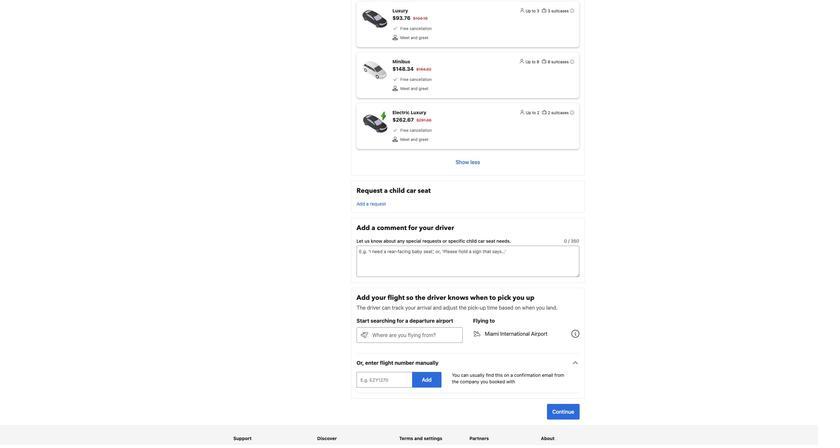 Task type: locate. For each thing, give the bounding box(es) containing it.
3 meet from the top
[[400, 137, 410, 142]]

add up the at the left of page
[[357, 294, 370, 302]]

1 horizontal spatial on
[[515, 305, 521, 311]]

your up searching
[[372, 294, 386, 302]]

flight up the "track"
[[388, 294, 405, 302]]

add down manually on the right bottom
[[422, 377, 432, 383]]

free cancellation down $291.86 in the top of the page
[[400, 128, 432, 133]]

3 right up to 3
[[548, 8, 550, 13]]

8 left 8 suitcases on the top right of the page
[[537, 59, 539, 64]]

continue button
[[547, 404, 580, 420]]

3 cancellation from the top
[[410, 128, 432, 133]]

1 horizontal spatial for
[[408, 224, 417, 233]]

2 free from the top
[[400, 77, 408, 82]]

let
[[357, 238, 363, 244]]

meet
[[400, 35, 410, 40], [400, 86, 410, 91], [400, 137, 410, 142]]

8
[[537, 59, 539, 64], [548, 59, 550, 64]]

when right based
[[522, 305, 535, 311]]

meet down $93.76
[[400, 35, 410, 40]]

1 vertical spatial can
[[461, 373, 469, 378]]

Where are you flying from? field
[[368, 328, 463, 343]]

the down you
[[452, 379, 459, 385]]

child
[[389, 186, 405, 195], [466, 238, 477, 244]]

and down $164.82
[[411, 86, 418, 91]]

2 vertical spatial meet and greet
[[400, 137, 428, 142]]

any
[[397, 238, 405, 244]]

greet
[[419, 35, 428, 40], [419, 86, 428, 91], [419, 137, 428, 142]]

2 vertical spatial the
[[452, 379, 459, 385]]

specific
[[448, 238, 465, 244]]

flight right the enter
[[380, 360, 393, 366]]

time
[[487, 305, 498, 311]]

3 free from the top
[[400, 128, 408, 133]]

1 vertical spatial your
[[372, 294, 386, 302]]

up right pick
[[526, 294, 534, 302]]

track
[[392, 305, 404, 311]]

up left 2 suitcases
[[526, 110, 531, 115]]

1 horizontal spatial 3
[[548, 8, 550, 13]]

request a child car seat
[[357, 186, 431, 195]]

greet down $291.86 in the top of the page
[[419, 137, 428, 142]]

up
[[526, 294, 534, 302], [480, 305, 486, 311]]

a inside add a request button
[[366, 201, 369, 207]]

for
[[408, 224, 417, 233], [397, 318, 404, 324]]

2 suitcases from the top
[[551, 59, 569, 64]]

2 left 2 suitcases
[[537, 110, 539, 115]]

suitcases for $164.82
[[551, 59, 569, 64]]

greet for $104.18
[[419, 35, 428, 40]]

free down $262.67 on the top of page
[[400, 128, 408, 133]]

1 vertical spatial greet
[[419, 86, 428, 91]]

driver up or
[[435, 224, 454, 233]]

luxury inside "luxury $93.76 $104.18"
[[393, 8, 408, 13]]

add for add
[[422, 377, 432, 383]]

1 vertical spatial driver
[[427, 294, 446, 302]]

special
[[406, 238, 421, 244]]

seat
[[418, 186, 431, 195], [486, 238, 495, 244]]

for down the "track"
[[397, 318, 404, 324]]

a for comment
[[372, 224, 375, 233]]

1 horizontal spatial the
[[452, 379, 459, 385]]

about
[[541, 436, 555, 442]]

can inside add your flight so the driver knows when to pick you up the driver can track your arrival and adjust the pick-up time based on when you land.
[[382, 305, 391, 311]]

up left time
[[480, 305, 486, 311]]

0 horizontal spatial 3
[[537, 8, 539, 13]]

a up with
[[511, 373, 513, 378]]

$104.18
[[413, 16, 428, 21]]

to right flying
[[490, 318, 495, 324]]

electric luxury $262.67 $291.86
[[393, 110, 432, 123]]

1 vertical spatial free
[[400, 77, 408, 82]]

meet and greet down $164.82
[[400, 86, 428, 91]]

a up know
[[372, 224, 375, 233]]

0 vertical spatial up
[[526, 8, 531, 13]]

the
[[415, 294, 426, 302], [459, 305, 467, 311], [452, 379, 459, 385]]

up left 8 suitcases on the top right of the page
[[526, 59, 531, 64]]

greet down the $104.18 on the right top of page
[[419, 35, 428, 40]]

2 vertical spatial cancellation
[[410, 128, 432, 133]]

free cancellation for $164.82
[[400, 77, 432, 82]]

0 vertical spatial suitcases
[[551, 8, 569, 13]]

0 horizontal spatial child
[[389, 186, 405, 195]]

0 vertical spatial on
[[515, 305, 521, 311]]

find
[[486, 373, 494, 378]]

your up requests
[[419, 224, 434, 233]]

free for $148.34
[[400, 77, 408, 82]]

1 greet from the top
[[419, 35, 428, 40]]

1 horizontal spatial you
[[513, 294, 525, 302]]

1 free cancellation from the top
[[400, 26, 432, 31]]

1 vertical spatial the
[[459, 305, 467, 311]]

on up with
[[504, 373, 509, 378]]

0 horizontal spatial 8
[[537, 59, 539, 64]]

0 horizontal spatial your
[[372, 294, 386, 302]]

cancellation for $164.82
[[410, 77, 432, 82]]

2 vertical spatial up
[[526, 110, 531, 115]]

1 meet from the top
[[400, 35, 410, 40]]

your down the so
[[405, 305, 416, 311]]

to left 2 suitcases
[[532, 110, 536, 115]]

2 meet and greet from the top
[[400, 86, 428, 91]]

to left 3 suitcases
[[532, 8, 536, 13]]

a left request
[[366, 201, 369, 207]]

1 vertical spatial cancellation
[[410, 77, 432, 82]]

and inside add your flight so the driver knows when to pick you up the driver can track your arrival and adjust the pick-up time based on when you land.
[[433, 305, 442, 311]]

add down request
[[357, 201, 365, 207]]

add inside add your flight so the driver knows when to pick you up the driver can track your arrival and adjust the pick-up time based on when you land.
[[357, 294, 370, 302]]

0 vertical spatial the
[[415, 294, 426, 302]]

2 horizontal spatial you
[[536, 305, 545, 311]]

can left the "track"
[[382, 305, 391, 311]]

child right request
[[389, 186, 405, 195]]

2 vertical spatial meet
[[400, 137, 410, 142]]

on right based
[[515, 305, 521, 311]]

1 vertical spatial suitcases
[[551, 59, 569, 64]]

can
[[382, 305, 391, 311], [461, 373, 469, 378]]

0 horizontal spatial when
[[470, 294, 488, 302]]

3 suitcases from the top
[[551, 110, 569, 115]]

on
[[515, 305, 521, 311], [504, 373, 509, 378]]

you can usually find this on a confirmation email from the company you booked with
[[452, 373, 564, 385]]

8 right up to 8
[[548, 59, 550, 64]]

1 meet and greet from the top
[[400, 35, 428, 40]]

0 horizontal spatial car
[[407, 186, 416, 195]]

0 vertical spatial cancellation
[[410, 26, 432, 31]]

you left land.
[[536, 305, 545, 311]]

add for add a request
[[357, 201, 365, 207]]

a inside you can usually find this on a confirmation email from the company you booked with
[[511, 373, 513, 378]]

you right pick
[[513, 294, 525, 302]]

confirmation
[[514, 373, 541, 378]]

2 vertical spatial suitcases
[[551, 110, 569, 115]]

searching
[[371, 318, 396, 324]]

2 meet from the top
[[400, 86, 410, 91]]

1 horizontal spatial seat
[[486, 238, 495, 244]]

and down the $104.18 on the right top of page
[[411, 35, 418, 40]]

1 vertical spatial up
[[480, 305, 486, 311]]

1 vertical spatial child
[[466, 238, 477, 244]]

2 vertical spatial free cancellation
[[400, 128, 432, 133]]

2 8 from the left
[[548, 59, 550, 64]]

1 suitcases from the top
[[551, 8, 569, 13]]

driver up the arrival
[[427, 294, 446, 302]]

0 vertical spatial when
[[470, 294, 488, 302]]

2 greet from the top
[[419, 86, 428, 91]]

meet down $148.34
[[400, 86, 410, 91]]

email
[[542, 373, 553, 378]]

3
[[537, 8, 539, 13], [548, 8, 550, 13]]

and down $291.86 in the top of the page
[[411, 137, 418, 142]]

for up special
[[408, 224, 417, 233]]

1 free from the top
[[400, 26, 408, 31]]

350
[[571, 238, 579, 244]]

enter
[[365, 360, 379, 366]]

1 horizontal spatial 2
[[548, 110, 550, 115]]

1 vertical spatial free cancellation
[[400, 77, 432, 82]]

1 vertical spatial meet and greet
[[400, 86, 428, 91]]

suitcases right up to 8
[[551, 59, 569, 64]]

2 vertical spatial your
[[405, 305, 416, 311]]

0 horizontal spatial can
[[382, 305, 391, 311]]

requests
[[422, 238, 441, 244]]

free down $148.34
[[400, 77, 408, 82]]

0 vertical spatial meet
[[400, 35, 410, 40]]

1 vertical spatial on
[[504, 373, 509, 378]]

0 vertical spatial car
[[407, 186, 416, 195]]

3 left 3 suitcases
[[537, 8, 539, 13]]

0 vertical spatial free cancellation
[[400, 26, 432, 31]]

0 horizontal spatial you
[[480, 379, 488, 385]]

company
[[460, 379, 479, 385]]

flight for number
[[380, 360, 393, 366]]

the right the so
[[415, 294, 426, 302]]

to
[[532, 8, 536, 13], [532, 59, 536, 64], [532, 110, 536, 115], [489, 294, 496, 302], [490, 318, 495, 324]]

0 horizontal spatial 2
[[537, 110, 539, 115]]

3 greet from the top
[[419, 137, 428, 142]]

0 vertical spatial driver
[[435, 224, 454, 233]]

free cancellation down $164.82
[[400, 77, 432, 82]]

luxury
[[393, 8, 408, 13], [411, 110, 426, 115]]

2 cancellation from the top
[[410, 77, 432, 82]]

add
[[357, 201, 365, 207], [357, 224, 370, 233], [357, 294, 370, 302], [422, 377, 432, 383]]

2 right up to 2
[[548, 110, 550, 115]]

and
[[411, 35, 418, 40], [411, 86, 418, 91], [411, 137, 418, 142], [433, 305, 442, 311], [414, 436, 423, 442]]

0 vertical spatial can
[[382, 305, 391, 311]]

/
[[568, 238, 570, 244]]

meet and greet down the $104.18 on the right top of page
[[400, 35, 428, 40]]

2 horizontal spatial your
[[419, 224, 434, 233]]

flight inside dropdown button
[[380, 360, 393, 366]]

2
[[537, 110, 539, 115], [548, 110, 550, 115]]

the down knows on the right bottom of page
[[459, 305, 467, 311]]

1 vertical spatial seat
[[486, 238, 495, 244]]

0 horizontal spatial on
[[504, 373, 509, 378]]

2 horizontal spatial the
[[459, 305, 467, 311]]

greet for $262.67
[[419, 137, 428, 142]]

2 free cancellation from the top
[[400, 77, 432, 82]]

us
[[365, 238, 370, 244]]

you
[[513, 294, 525, 302], [536, 305, 545, 311], [480, 379, 488, 385]]

free cancellation
[[400, 26, 432, 31], [400, 77, 432, 82], [400, 128, 432, 133]]

driver right the at the left of page
[[367, 305, 381, 311]]

1 horizontal spatial child
[[466, 238, 477, 244]]

0 vertical spatial meet and greet
[[400, 35, 428, 40]]

0 horizontal spatial luxury
[[393, 8, 408, 13]]

to inside add your flight so the driver knows when to pick you up the driver can track your arrival and adjust the pick-up time based on when you land.
[[489, 294, 496, 302]]

you inside you can usually find this on a confirmation email from the company you booked with
[[480, 379, 488, 385]]

meet down $262.67 on the top of page
[[400, 137, 410, 142]]

0 vertical spatial child
[[389, 186, 405, 195]]

cancellation down the $104.18 on the right top of page
[[410, 26, 432, 31]]

1 vertical spatial car
[[478, 238, 485, 244]]

cancellation
[[410, 26, 432, 31], [410, 77, 432, 82], [410, 128, 432, 133]]

the inside you can usually find this on a confirmation email from the company you booked with
[[452, 379, 459, 385]]

0 horizontal spatial for
[[397, 318, 404, 324]]

free
[[400, 26, 408, 31], [400, 77, 408, 82], [400, 128, 408, 133]]

to left 8 suitcases on the top right of the page
[[532, 59, 536, 64]]

meet for $262.67
[[400, 137, 410, 142]]

when up pick-
[[470, 294, 488, 302]]

continue
[[552, 409, 574, 415]]

a left departure
[[405, 318, 408, 324]]

meet and greet
[[400, 35, 428, 40], [400, 86, 428, 91], [400, 137, 428, 142]]

1 vertical spatial luxury
[[411, 110, 426, 115]]

show
[[456, 159, 469, 165]]

1 horizontal spatial when
[[522, 305, 535, 311]]

to up time
[[489, 294, 496, 302]]

suitcases right up to 2
[[551, 110, 569, 115]]

free down $93.76
[[400, 26, 408, 31]]

3 free cancellation from the top
[[400, 128, 432, 133]]

add inside button
[[357, 201, 365, 207]]

and right terms
[[414, 436, 423, 442]]

luxury up $93.76
[[393, 8, 408, 13]]

up left 3 suitcases
[[526, 8, 531, 13]]

0 vertical spatial greet
[[419, 35, 428, 40]]

driver
[[435, 224, 454, 233], [427, 294, 446, 302], [367, 305, 381, 311]]

or, enter flight number manually
[[357, 360, 438, 366]]

1 horizontal spatial up
[[526, 294, 534, 302]]

0 vertical spatial free
[[400, 26, 408, 31]]

your
[[419, 224, 434, 233], [372, 294, 386, 302], [405, 305, 416, 311]]

flight inside add your flight so the driver knows when to pick you up the driver can track your arrival and adjust the pick-up time based on when you land.
[[388, 294, 405, 302]]

suitcases right up to 3
[[551, 8, 569, 13]]

child right specific
[[466, 238, 477, 244]]

1 cancellation from the top
[[410, 26, 432, 31]]

you down "find"
[[480, 379, 488, 385]]

greet down $164.82
[[419, 86, 428, 91]]

1 vertical spatial flight
[[380, 360, 393, 366]]

add for add your flight so the driver knows when to pick you up the driver can track your arrival and adjust the pick-up time based on when you land.
[[357, 294, 370, 302]]

add inside button
[[422, 377, 432, 383]]

1 horizontal spatial luxury
[[411, 110, 426, 115]]

1 vertical spatial meet
[[400, 86, 410, 91]]

suitcases
[[551, 8, 569, 13], [551, 59, 569, 64], [551, 110, 569, 115]]

0 vertical spatial flight
[[388, 294, 405, 302]]

can up company
[[461, 373, 469, 378]]

to for flying to
[[490, 318, 495, 324]]

up for $262.67
[[526, 110, 531, 115]]

1 vertical spatial up
[[526, 59, 531, 64]]

up
[[526, 8, 531, 13], [526, 59, 531, 64], [526, 110, 531, 115]]

flight
[[388, 294, 405, 302], [380, 360, 393, 366]]

cancellation down $164.82
[[410, 77, 432, 82]]

0 horizontal spatial the
[[415, 294, 426, 302]]

1 vertical spatial you
[[536, 305, 545, 311]]

a up request
[[384, 186, 388, 195]]

based
[[499, 305, 513, 311]]

0 vertical spatial luxury
[[393, 8, 408, 13]]

0 horizontal spatial seat
[[418, 186, 431, 195]]

2 vertical spatial greet
[[419, 137, 428, 142]]

2 vertical spatial you
[[480, 379, 488, 385]]

1 horizontal spatial can
[[461, 373, 469, 378]]

and for $164.82
[[411, 86, 418, 91]]

request
[[370, 201, 386, 207]]

2 vertical spatial free
[[400, 128, 408, 133]]

show less
[[456, 159, 480, 165]]

add up 'let'
[[357, 224, 370, 233]]

and right the arrival
[[433, 305, 442, 311]]

cancellation down $291.86 in the top of the page
[[410, 128, 432, 133]]

from
[[554, 373, 564, 378]]

luxury up $291.86 in the top of the page
[[411, 110, 426, 115]]

1 horizontal spatial 8
[[548, 59, 550, 64]]

3 meet and greet from the top
[[400, 137, 428, 142]]

free cancellation down the $104.18 on the right top of page
[[400, 26, 432, 31]]

minibus $148.34 $164.82
[[393, 59, 431, 72]]

0 vertical spatial up
[[526, 294, 534, 302]]

meet and greet down $291.86 in the top of the page
[[400, 137, 428, 142]]

flying
[[473, 318, 488, 324]]



Task type: vqa. For each thing, say whether or not it's contained in the screenshot.
$69.96 CARRIER
no



Task type: describe. For each thing, give the bounding box(es) containing it.
free cancellation for $104.18
[[400, 26, 432, 31]]

E.g. EZY1270 field
[[357, 372, 409, 388]]

0
[[564, 238, 567, 244]]

usually
[[470, 373, 485, 378]]

about
[[384, 238, 396, 244]]

up to 3
[[526, 8, 539, 13]]

luxury inside electric luxury $262.67 $291.86
[[411, 110, 426, 115]]

number
[[395, 360, 414, 366]]

add a request button
[[357, 201, 386, 207]]

show less button
[[357, 154, 579, 170]]

flying to
[[473, 318, 495, 324]]

manually
[[415, 360, 438, 366]]

0 horizontal spatial up
[[480, 305, 486, 311]]

1 8 from the left
[[537, 59, 539, 64]]

so
[[406, 294, 414, 302]]

add a comment for your driver
[[357, 224, 454, 233]]

on inside you can usually find this on a confirmation email from the company you booked with
[[504, 373, 509, 378]]

free for $93.76
[[400, 26, 408, 31]]

driver for your
[[435, 224, 454, 233]]

0 vertical spatial your
[[419, 224, 434, 233]]

0 / 350
[[564, 238, 579, 244]]

to for up to 3
[[532, 8, 536, 13]]

up to 8
[[526, 59, 539, 64]]

the
[[357, 305, 366, 311]]

to for up to 2
[[532, 110, 536, 115]]

booked
[[489, 379, 505, 385]]

8 suitcases
[[548, 59, 569, 64]]

miami
[[485, 331, 499, 337]]

airport
[[531, 331, 548, 337]]

$148.34
[[393, 66, 414, 72]]

and for $104.18
[[411, 35, 418, 40]]

add a request
[[357, 201, 386, 207]]

terms and settings
[[399, 436, 442, 442]]

cancellation for $262.67
[[410, 128, 432, 133]]

this
[[495, 373, 503, 378]]

2 3 from the left
[[548, 8, 550, 13]]

suitcases for $262.67
[[551, 110, 569, 115]]

add your flight so the driver knows when to pick you up the driver can track your arrival and adjust the pick-up time based on when you land.
[[357, 294, 558, 311]]

miami international airport
[[485, 331, 548, 337]]

1 2 from the left
[[537, 110, 539, 115]]

1 vertical spatial when
[[522, 305, 535, 311]]

2 2 from the left
[[548, 110, 550, 115]]

up for $164.82
[[526, 59, 531, 64]]

cancellation for $104.18
[[410, 26, 432, 31]]

driver for the
[[427, 294, 446, 302]]

free for $262.67
[[400, 128, 408, 133]]

meet for $148.34
[[400, 86, 410, 91]]

let us know about any special requests or specific child car seat needs.
[[357, 238, 511, 244]]

2 suitcases
[[548, 110, 569, 115]]

pick
[[498, 294, 511, 302]]

a for request
[[366, 201, 369, 207]]

partners
[[470, 436, 489, 442]]

departure
[[410, 318, 435, 324]]

0 vertical spatial you
[[513, 294, 525, 302]]

2 vertical spatial driver
[[367, 305, 381, 311]]

can inside you can usually find this on a confirmation email from the company you booked with
[[461, 373, 469, 378]]

suitcases for $104.18
[[551, 8, 569, 13]]

1 horizontal spatial your
[[405, 305, 416, 311]]

1 horizontal spatial car
[[478, 238, 485, 244]]

you
[[452, 373, 460, 378]]

start searching for a departure airport
[[357, 318, 453, 324]]

arrival
[[417, 305, 432, 311]]

minibus
[[393, 59, 410, 64]]

know
[[371, 238, 382, 244]]

$164.82
[[416, 67, 431, 72]]

meet and greet for $164.82
[[400, 86, 428, 91]]

0 vertical spatial seat
[[418, 186, 431, 195]]

terms
[[399, 436, 413, 442]]

discover
[[317, 436, 337, 442]]

3 suitcases
[[548, 8, 569, 13]]

request
[[357, 186, 382, 195]]

up to 2
[[526, 110, 539, 115]]

or,
[[357, 360, 364, 366]]

on inside add your flight so the driver knows when to pick you up the driver can track your arrival and adjust the pick-up time based on when you land.
[[515, 305, 521, 311]]

$93.76
[[393, 15, 411, 21]]

add button
[[412, 372, 441, 388]]

to for up to 8
[[532, 59, 536, 64]]

comment
[[377, 224, 407, 233]]

land.
[[546, 305, 558, 311]]

E.g. 'I need a rear-facing baby seat', or, 'Please hold a sign that says…' text field
[[357, 246, 579, 277]]

luxury $93.76 $104.18
[[393, 8, 428, 21]]

airport
[[436, 318, 453, 324]]

flight for so
[[388, 294, 405, 302]]

free cancellation for $262.67
[[400, 128, 432, 133]]

meet for $93.76
[[400, 35, 410, 40]]

a for child
[[384, 186, 388, 195]]

0 vertical spatial for
[[408, 224, 417, 233]]

1 3 from the left
[[537, 8, 539, 13]]

less
[[470, 159, 480, 165]]

or, enter flight number manually button
[[357, 359, 579, 367]]

pick-
[[468, 305, 480, 311]]

settings
[[424, 436, 442, 442]]

meet and greet for $104.18
[[400, 35, 428, 40]]

adjust
[[443, 305, 458, 311]]

electric
[[393, 110, 410, 115]]

international
[[500, 331, 530, 337]]

with
[[506, 379, 515, 385]]

needs.
[[497, 238, 511, 244]]

add for add a comment for your driver
[[357, 224, 370, 233]]

or
[[443, 238, 447, 244]]

meet and greet for $262.67
[[400, 137, 428, 142]]

$262.67
[[393, 117, 414, 123]]

knows
[[448, 294, 469, 302]]

start
[[357, 318, 369, 324]]

up for $104.18
[[526, 8, 531, 13]]

1 vertical spatial for
[[397, 318, 404, 324]]

greet for $164.82
[[419, 86, 428, 91]]

support
[[233, 436, 252, 442]]

$291.86
[[416, 118, 432, 123]]

and for $262.67
[[411, 137, 418, 142]]



